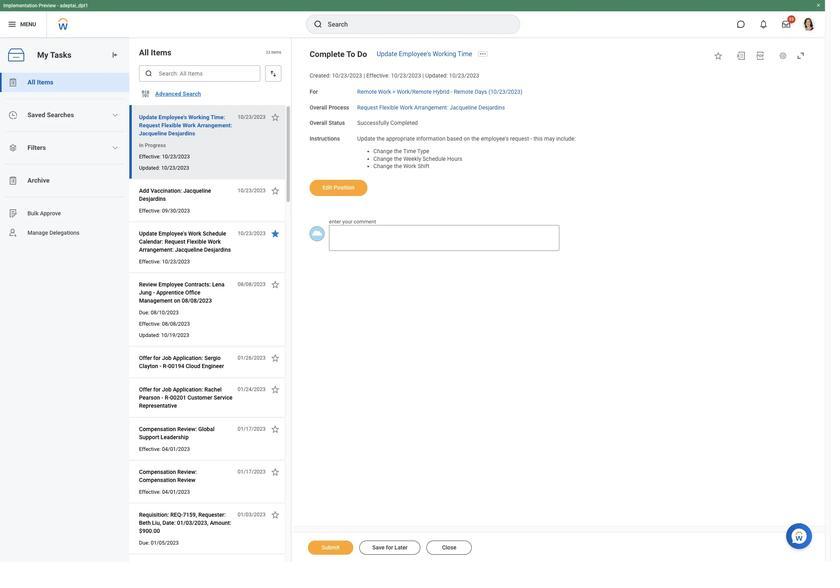 Task type: locate. For each thing, give the bounding box(es) containing it.
application: up "00201"
[[173, 387, 203, 393]]

justify image
[[7, 19, 17, 29]]

review:
[[177, 426, 197, 433], [177, 469, 197, 476]]

compensation up requisition:
[[139, 477, 176, 484]]

2 vertical spatial employee's
[[159, 231, 187, 237]]

jacqueline inside update employee's work schedule calendar: request flexible work arrangement: jacqueline desjardins
[[175, 247, 203, 253]]

search image up complete
[[314, 19, 323, 29]]

overall for overall status
[[310, 120, 327, 126]]

2 vertical spatial for
[[386, 545, 393, 551]]

2 horizontal spatial request
[[358, 104, 378, 111]]

04/01/2023 down compensation review: compensation review
[[162, 489, 190, 496]]

update down "configure" icon
[[139, 114, 157, 121]]

due: for review employee contracts: lena jung - apprentice office management on 08/08/2023
[[139, 310, 150, 316]]

- up management
[[153, 290, 155, 296]]

desjardins inside "link"
[[479, 104, 505, 111]]

employee's up calendar:
[[159, 231, 187, 237]]

1 vertical spatial job
[[162, 387, 172, 393]]

offer for offer for job application: sergio clayton ‎- r-00194 cloud engineer
[[139, 355, 152, 362]]

1 | from the left
[[364, 72, 365, 79]]

0 vertical spatial application:
[[173, 355, 203, 362]]

1 01/17/2023 from the top
[[238, 426, 266, 432]]

2 application: from the top
[[173, 387, 203, 393]]

your
[[343, 219, 353, 225]]

0 horizontal spatial all
[[28, 78, 35, 86]]

offer up clayton
[[139, 355, 152, 362]]

desjardins
[[479, 104, 505, 111], [168, 130, 195, 137], [139, 196, 166, 202], [204, 247, 231, 253]]

| up work/remote
[[423, 72, 424, 79]]

- right preview
[[57, 3, 59, 8]]

2 vertical spatial arrangement:
[[139, 247, 174, 253]]

review up jung
[[139, 282, 157, 288]]

1 horizontal spatial 33
[[790, 17, 794, 21]]

time:
[[211, 114, 225, 121]]

r- for 00201
[[165, 395, 170, 401]]

on down apprentice
[[174, 298, 180, 304]]

request inside request flexible work arrangement: jacqueline desjardins "link"
[[358, 104, 378, 111]]

1 application: from the top
[[173, 355, 203, 362]]

review: for global
[[177, 426, 197, 433]]

1 overall from the top
[[310, 104, 327, 111]]

for up 'pearson'
[[153, 387, 161, 393]]

1 vertical spatial effective: 10/23/2023
[[139, 259, 190, 265]]

0 vertical spatial 08/08/2023
[[238, 282, 266, 288]]

0 horizontal spatial time
[[404, 148, 416, 154]]

0 vertical spatial overall
[[310, 104, 327, 111]]

1 job from the top
[[162, 355, 172, 362]]

arrangement:
[[415, 104, 449, 111], [197, 122, 232, 129], [139, 247, 174, 253]]

search image inside item list element
[[145, 70, 153, 78]]

working up remote work > work/remote hybrid - remote days (10/23/2023) link
[[433, 50, 457, 58]]

advanced
[[155, 91, 181, 97]]

1 horizontal spatial all items
[[139, 48, 172, 57]]

0 horizontal spatial on
[[174, 298, 180, 304]]

33
[[790, 17, 794, 21], [266, 50, 270, 55]]

due: down management
[[139, 310, 150, 316]]

1 vertical spatial all
[[28, 78, 35, 86]]

tasks
[[50, 50, 71, 60]]

job inside offer for job application: rachel pearson ‎- r-00201 customer service representative
[[162, 387, 172, 393]]

for up clayton
[[153, 355, 161, 362]]

review up 7159, at left bottom
[[177, 477, 196, 484]]

star image for 01/24/2023
[[271, 385, 280, 395]]

items
[[151, 48, 172, 57], [37, 78, 53, 86]]

‎- right clayton
[[160, 363, 162, 370]]

| down do
[[364, 72, 365, 79]]

working left time:
[[189, 114, 210, 121]]

1 effective: 10/23/2023 from the top
[[139, 154, 190, 160]]

configure image
[[141, 89, 150, 99]]

remote left 'days'
[[454, 88, 474, 95]]

filters
[[28, 144, 46, 152]]

1 horizontal spatial all
[[139, 48, 149, 57]]

close
[[442, 545, 457, 551]]

request up successfully
[[358, 104, 378, 111]]

review inside compensation review: compensation review
[[177, 477, 196, 484]]

0 vertical spatial compensation
[[139, 426, 176, 433]]

action bar region
[[292, 533, 826, 563]]

star image for effective: 10/23/2023
[[271, 229, 280, 239]]

0 horizontal spatial |
[[364, 72, 365, 79]]

update employee's work schedule calendar: request flexible work arrangement: jacqueline desjardins button
[[139, 229, 233, 255]]

2 vertical spatial 08/08/2023
[[162, 321, 190, 327]]

compensation for support
[[139, 426, 176, 433]]

0 horizontal spatial all items
[[28, 78, 53, 86]]

08/08/2023 up 10/19/2023
[[162, 321, 190, 327]]

1 vertical spatial 33
[[266, 50, 270, 55]]

effective: 04/01/2023 down compensation review: compensation review
[[139, 489, 190, 496]]

2 | from the left
[[423, 72, 424, 79]]

star image
[[714, 51, 724, 61], [271, 112, 280, 122], [271, 229, 280, 239], [271, 280, 280, 290], [271, 385, 280, 395], [271, 425, 280, 434], [271, 511, 280, 520], [271, 561, 280, 563]]

1 horizontal spatial flexible
[[187, 239, 206, 245]]

cloud
[[186, 363, 201, 370]]

update employee's working time
[[377, 50, 473, 58]]

1 vertical spatial items
[[37, 78, 53, 86]]

1 horizontal spatial |
[[423, 72, 424, 79]]

bulk approve
[[28, 210, 61, 217]]

0 vertical spatial employee's
[[399, 50, 431, 58]]

2 job from the top
[[162, 387, 172, 393]]

items inside button
[[37, 78, 53, 86]]

for for pearson
[[153, 387, 161, 393]]

‎- inside offer for job application: rachel pearson ‎- r-00201 customer service representative
[[162, 395, 163, 401]]

compensation down support
[[139, 469, 176, 476]]

1 vertical spatial time
[[404, 148, 416, 154]]

change the time type change the weekly schedule hours change the work shift
[[374, 148, 463, 170]]

09/30/2023
[[162, 208, 190, 214]]

1 vertical spatial effective: 04/01/2023
[[139, 489, 190, 496]]

1 horizontal spatial items
[[151, 48, 172, 57]]

1 vertical spatial schedule
[[203, 231, 226, 237]]

requisition:
[[139, 512, 169, 519]]

‎- for pearson
[[162, 395, 163, 401]]

1 vertical spatial for
[[153, 387, 161, 393]]

01/26/2023
[[238, 355, 266, 361]]

1 vertical spatial updated:
[[139, 165, 160, 171]]

position
[[334, 184, 355, 191]]

33 inside button
[[790, 17, 794, 21]]

offer inside offer for job application: sergio clayton ‎- r-00194 cloud engineer
[[139, 355, 152, 362]]

change
[[374, 148, 393, 154], [374, 156, 393, 162], [374, 163, 393, 170]]

1 vertical spatial application:
[[173, 387, 203, 393]]

enter your comment
[[329, 219, 376, 225]]

update up calendar:
[[139, 231, 157, 237]]

job for 00194
[[162, 355, 172, 362]]

review: inside compensation review: global support leadership
[[177, 426, 197, 433]]

remote left > at the top of the page
[[358, 88, 377, 95]]

application: inside offer for job application: sergio clayton ‎- r-00194 cloud engineer
[[173, 355, 203, 362]]

work
[[378, 88, 391, 95], [400, 104, 413, 111], [183, 122, 196, 129], [404, 163, 417, 170], [188, 231, 201, 237], [208, 239, 221, 245]]

list
[[0, 73, 129, 243]]

1 vertical spatial request
[[139, 122, 160, 129]]

for inside offer for job application: rachel pearson ‎- r-00201 customer service representative
[[153, 387, 161, 393]]

01/03/2023,
[[177, 520, 209, 527]]

work inside update employee's working time: request flexible work arrangement: jacqueline desjardins
[[183, 122, 196, 129]]

0 horizontal spatial arrangement:
[[139, 247, 174, 253]]

0 horizontal spatial remote
[[358, 88, 377, 95]]

items inside item list element
[[151, 48, 172, 57]]

1 compensation from the top
[[139, 426, 176, 433]]

job up "00201"
[[162, 387, 172, 393]]

search image up "configure" icon
[[145, 70, 153, 78]]

1 horizontal spatial on
[[464, 136, 470, 142]]

1 vertical spatial star image
[[271, 354, 280, 363]]

08/08/2023 down office
[[182, 298, 212, 304]]

r- up representative
[[165, 395, 170, 401]]

0 horizontal spatial search image
[[145, 70, 153, 78]]

0 vertical spatial star image
[[271, 186, 280, 196]]

2 vertical spatial compensation
[[139, 477, 176, 484]]

export to excel image
[[737, 51, 746, 61]]

2 04/01/2023 from the top
[[162, 489, 190, 496]]

compensation inside compensation review: global support leadership
[[139, 426, 176, 433]]

save for later
[[373, 545, 408, 551]]

the left shift
[[394, 163, 402, 170]]

arrangement: inside update employee's working time: request flexible work arrangement: jacqueline desjardins
[[197, 122, 232, 129]]

1 vertical spatial due:
[[139, 540, 150, 547]]

1 vertical spatial employee's
[[159, 114, 187, 121]]

0 horizontal spatial flexible
[[161, 122, 181, 129]]

on inside review employee contracts: lena jung - apprentice office management on 08/08/2023
[[174, 298, 180, 304]]

star image for in progress
[[271, 112, 280, 122]]

amount:
[[210, 520, 231, 527]]

1 horizontal spatial search image
[[314, 19, 323, 29]]

review: inside compensation review: compensation review
[[177, 469, 197, 476]]

0 vertical spatial on
[[464, 136, 470, 142]]

r- inside offer for job application: rachel pearson ‎- r-00201 customer service representative
[[165, 395, 170, 401]]

r- right clayton
[[163, 363, 168, 370]]

1 due: from the top
[[139, 310, 150, 316]]

overall for overall process
[[310, 104, 327, 111]]

for right save
[[386, 545, 393, 551]]

0 horizontal spatial 33
[[266, 50, 270, 55]]

1 horizontal spatial arrangement:
[[197, 122, 232, 129]]

10/23/2023
[[332, 72, 362, 79], [391, 72, 421, 79], [450, 72, 480, 79], [238, 114, 266, 120], [162, 154, 190, 160], [161, 165, 189, 171], [238, 188, 266, 194], [238, 231, 266, 237], [162, 259, 190, 265]]

support
[[139, 434, 159, 441]]

due: for requisition: req-7159, requester: beth liu, date: 01/03/2023, amount: $900.00
[[139, 540, 150, 547]]

33 left items
[[266, 50, 270, 55]]

updated: down "effective: 08/08/2023"
[[139, 333, 160, 339]]

work inside change the time type change the weekly schedule hours change the work shift
[[404, 163, 417, 170]]

overall up the instructions
[[310, 120, 327, 126]]

request right calendar:
[[165, 239, 186, 245]]

r-
[[163, 363, 168, 370], [165, 395, 170, 401]]

employee's down the advanced
[[159, 114, 187, 121]]

jacqueline down 'days'
[[450, 104, 477, 111]]

filters button
[[0, 138, 129, 158]]

update inside update employee's work schedule calendar: request flexible work arrangement: jacqueline desjardins
[[139, 231, 157, 237]]

00201
[[170, 395, 186, 401]]

0 vertical spatial 04/01/2023
[[162, 447, 190, 453]]

chevron down image
[[112, 112, 119, 119]]

review: down leadership
[[177, 469, 197, 476]]

effective: 10/23/2023
[[139, 154, 190, 160], [139, 259, 190, 265]]

star image
[[271, 186, 280, 196], [271, 354, 280, 363], [271, 468, 280, 477]]

0 vertical spatial all
[[139, 48, 149, 57]]

1 offer from the top
[[139, 355, 152, 362]]

pearson
[[139, 395, 160, 401]]

1 vertical spatial 01/17/2023
[[238, 469, 266, 475]]

0 vertical spatial r-
[[163, 363, 168, 370]]

employee's down search workday search box
[[399, 50, 431, 58]]

0 vertical spatial offer
[[139, 355, 152, 362]]

effective: 04/01/2023 down leadership
[[139, 447, 190, 453]]

7159,
[[183, 512, 197, 519]]

2 overall from the top
[[310, 120, 327, 126]]

application: up cloud
[[173, 355, 203, 362]]

arrangement: down calendar:
[[139, 247, 174, 253]]

effective: 10/23/2023 up employee on the left bottom
[[139, 259, 190, 265]]

0 vertical spatial arrangement:
[[415, 104, 449, 111]]

schedule
[[423, 156, 446, 162], [203, 231, 226, 237]]

compensation for review
[[139, 469, 176, 476]]

all items inside button
[[28, 78, 53, 86]]

global
[[198, 426, 215, 433]]

review: up leadership
[[177, 426, 197, 433]]

request flexible work arrangement: jacqueline desjardins
[[358, 104, 505, 111]]

preview
[[39, 3, 56, 8]]

employee's inside update employee's work schedule calendar: request flexible work arrangement: jacqueline desjardins
[[159, 231, 187, 237]]

r- inside offer for job application: sergio clayton ‎- r-00194 cloud engineer
[[163, 363, 168, 370]]

2 horizontal spatial arrangement:
[[415, 104, 449, 111]]

application: inside offer for job application: rachel pearson ‎- r-00201 customer service representative
[[173, 387, 203, 393]]

all right transformation import image
[[139, 48, 149, 57]]

notifications large image
[[760, 20, 768, 28]]

updated: for review employee contracts: lena jung - apprentice office management on 08/08/2023
[[139, 333, 160, 339]]

schedule inside update employee's work schedule calendar: request flexible work arrangement: jacqueline desjardins
[[203, 231, 226, 237]]

2 horizontal spatial flexible
[[380, 104, 399, 111]]

search image
[[314, 19, 323, 29], [145, 70, 153, 78]]

menu banner
[[0, 0, 826, 37]]

jacqueline up 09/30/2023 in the top of the page
[[184, 188, 211, 194]]

employee's for update employee's work schedule calendar: request flexible work arrangement: jacqueline desjardins
[[159, 231, 187, 237]]

1 vertical spatial all items
[[28, 78, 53, 86]]

for inside offer for job application: sergio clayton ‎- r-00194 cloud engineer
[[153, 355, 161, 362]]

0 vertical spatial time
[[458, 50, 473, 58]]

effective: down support
[[139, 447, 161, 453]]

for for clayton
[[153, 355, 161, 362]]

working for time
[[433, 50, 457, 58]]

update employee's working time: request flexible work arrangement: jacqueline desjardins button
[[139, 112, 233, 138]]

request
[[358, 104, 378, 111], [139, 122, 160, 129], [165, 239, 186, 245]]

0 horizontal spatial working
[[189, 114, 210, 121]]

offer for job application: rachel pearson ‎- r-00201 customer service representative button
[[139, 385, 233, 411]]

2 compensation from the top
[[139, 469, 176, 476]]

arrangement: down "remote work > work/remote hybrid - remote days (10/23/2023)"
[[415, 104, 449, 111]]

flexible up overall status element
[[380, 104, 399, 111]]

calendar:
[[139, 239, 163, 245]]

04/01/2023 for support
[[162, 447, 190, 453]]

hybrid
[[433, 88, 450, 95]]

1 vertical spatial offer
[[139, 387, 152, 393]]

sergio
[[205, 355, 221, 362]]

jacqueline inside add vaccination: jacqueline desjardins
[[184, 188, 211, 194]]

0 vertical spatial ‎-
[[160, 363, 162, 370]]

overall down for
[[310, 104, 327, 111]]

0 vertical spatial review:
[[177, 426, 197, 433]]

chevron down image
[[112, 145, 119, 151]]

2 vertical spatial change
[[374, 163, 393, 170]]

offer up 'pearson'
[[139, 387, 152, 393]]

compensation up support
[[139, 426, 176, 433]]

due: 08/10/2023
[[139, 310, 179, 316]]

all right clipboard image
[[28, 78, 35, 86]]

fullscreen image
[[797, 51, 806, 61]]

effective: down the in progress
[[139, 154, 161, 160]]

flexible down 09/30/2023 in the top of the page
[[187, 239, 206, 245]]

edit position
[[323, 184, 355, 191]]

created:
[[310, 72, 331, 79]]

effective: 10/23/2023 up updated: 10/23/2023
[[139, 154, 190, 160]]

2 vertical spatial star image
[[271, 468, 280, 477]]

1 vertical spatial review
[[177, 477, 196, 484]]

0 vertical spatial for
[[153, 355, 161, 362]]

the down successfully completed
[[377, 136, 385, 142]]

desjardins down "add" on the left top
[[139, 196, 166, 202]]

the
[[377, 136, 385, 142], [472, 136, 480, 142], [394, 148, 402, 154], [394, 156, 402, 162], [394, 163, 402, 170]]

1 vertical spatial 04/01/2023
[[162, 489, 190, 496]]

08/08/2023
[[238, 282, 266, 288], [182, 298, 212, 304], [162, 321, 190, 327]]

jacqueline up the in progress
[[139, 130, 167, 137]]

star image for compensation review: compensation review
[[271, 468, 280, 477]]

may
[[545, 136, 555, 142]]

0 vertical spatial review
[[139, 282, 157, 288]]

3 star image from the top
[[271, 468, 280, 477]]

1 effective: 04/01/2023 from the top
[[139, 447, 190, 453]]

job up 00194
[[162, 355, 172, 362]]

0 horizontal spatial items
[[37, 78, 53, 86]]

0 vertical spatial job
[[162, 355, 172, 362]]

due: down $900.00
[[139, 540, 150, 547]]

1 vertical spatial compensation
[[139, 469, 176, 476]]

1 vertical spatial on
[[174, 298, 180, 304]]

0 vertical spatial schedule
[[423, 156, 446, 162]]

user plus image
[[8, 228, 18, 238]]

Search: All Items text field
[[139, 66, 261, 82]]

33 for 33 items
[[266, 50, 270, 55]]

1 horizontal spatial remote
[[454, 88, 474, 95]]

0 vertical spatial effective: 04/01/2023
[[139, 447, 190, 453]]

effective: 04/01/2023 for review
[[139, 489, 190, 496]]

on right based
[[464, 136, 470, 142]]

2 due: from the top
[[139, 540, 150, 547]]

effective: down due: 08/10/2023
[[139, 321, 161, 327]]

updated: up remote work > work/remote hybrid - remote days (10/23/2023) link
[[426, 72, 448, 79]]

2 offer from the top
[[139, 387, 152, 393]]

1 04/01/2023 from the top
[[162, 447, 190, 453]]

2 vertical spatial flexible
[[187, 239, 206, 245]]

offer inside offer for job application: rachel pearson ‎- r-00201 customer service representative
[[139, 387, 152, 393]]

perspective image
[[8, 143, 18, 153]]

the down appropriate
[[394, 148, 402, 154]]

update for update employee's work schedule calendar: request flexible work arrangement: jacqueline desjardins
[[139, 231, 157, 237]]

1 vertical spatial overall
[[310, 120, 327, 126]]

1 vertical spatial search image
[[145, 70, 153, 78]]

1 vertical spatial ‎-
[[162, 395, 163, 401]]

update inside update employee's working time: request flexible work arrangement: jacqueline desjardins
[[139, 114, 157, 121]]

do
[[357, 49, 367, 59]]

flexible
[[380, 104, 399, 111], [161, 122, 181, 129], [187, 239, 206, 245]]

1 vertical spatial working
[[189, 114, 210, 121]]

0 vertical spatial 33
[[790, 17, 794, 21]]

|
[[364, 72, 365, 79], [423, 72, 424, 79]]

work inside remote work > work/remote hybrid - remote days (10/23/2023) link
[[378, 88, 391, 95]]

r- for 00194
[[163, 363, 168, 370]]

‎- up representative
[[162, 395, 163, 401]]

1 horizontal spatial working
[[433, 50, 457, 58]]

2 change from the top
[[374, 156, 393, 162]]

1 horizontal spatial request
[[165, 239, 186, 245]]

1 vertical spatial arrangement:
[[197, 122, 232, 129]]

desjardins down 'days'
[[479, 104, 505, 111]]

inbox large image
[[783, 20, 791, 28]]

1 vertical spatial change
[[374, 156, 393, 162]]

saved searches
[[28, 111, 74, 119]]

1 vertical spatial flexible
[[161, 122, 181, 129]]

the left employee's
[[472, 136, 480, 142]]

arrangement: down time:
[[197, 122, 232, 129]]

01/24/2023
[[238, 387, 266, 393]]

0 vertical spatial items
[[151, 48, 172, 57]]

request up the in progress
[[139, 122, 160, 129]]

08/08/2023 right lena
[[238, 282, 266, 288]]

update up created: 10/23/2023 | effective: 10/23/2023 | updated: 10/23/2023
[[377, 50, 398, 58]]

advanced search
[[155, 91, 201, 97]]

0 horizontal spatial schedule
[[203, 231, 226, 237]]

jacqueline
[[450, 104, 477, 111], [139, 130, 167, 137], [184, 188, 211, 194], [175, 247, 203, 253]]

0 horizontal spatial request
[[139, 122, 160, 129]]

edit position button
[[310, 180, 368, 196]]

2 vertical spatial updated:
[[139, 333, 160, 339]]

working inside update employee's working time: request flexible work arrangement: jacqueline desjardins
[[189, 114, 210, 121]]

comment
[[354, 219, 376, 225]]

2 review: from the top
[[177, 469, 197, 476]]

04/01/2023 down leadership
[[162, 447, 190, 453]]

33 inside item list element
[[266, 50, 270, 55]]

1 vertical spatial review:
[[177, 469, 197, 476]]

2 effective: 04/01/2023 from the top
[[139, 489, 190, 496]]

compensation
[[139, 426, 176, 433], [139, 469, 176, 476], [139, 477, 176, 484]]

overall process
[[310, 104, 349, 111]]

‎- inside offer for job application: sergio clayton ‎- r-00194 cloud engineer
[[160, 363, 162, 370]]

1 star image from the top
[[271, 186, 280, 196]]

days
[[475, 88, 487, 95]]

2 vertical spatial request
[[165, 239, 186, 245]]

job inside offer for job application: sergio clayton ‎- r-00194 cloud engineer
[[162, 355, 172, 362]]

1 review: from the top
[[177, 426, 197, 433]]

2 remote from the left
[[454, 88, 474, 95]]

1 horizontal spatial review
[[177, 477, 196, 484]]

implementation
[[3, 3, 37, 8]]

33 left profile logan mcneil image
[[790, 17, 794, 21]]

requester:
[[199, 512, 226, 519]]

flexible inside update employee's work schedule calendar: request flexible work arrangement: jacqueline desjardins
[[187, 239, 206, 245]]

archive
[[28, 177, 50, 184]]

jacqueline inside update employee's working time: request flexible work arrangement: jacqueline desjardins
[[139, 130, 167, 137]]

2 01/17/2023 from the top
[[238, 469, 266, 475]]

jacqueline up contracts:
[[175, 247, 203, 253]]

information
[[417, 136, 446, 142]]

0 horizontal spatial review
[[139, 282, 157, 288]]

update employee's work schedule calendar: request flexible work arrangement: jacqueline desjardins
[[139, 231, 231, 253]]

1 vertical spatial 08/08/2023
[[182, 298, 212, 304]]

0 vertical spatial effective: 10/23/2023
[[139, 154, 190, 160]]

0 vertical spatial all items
[[139, 48, 172, 57]]

all inside item list element
[[139, 48, 149, 57]]

33 items
[[266, 50, 282, 55]]

desjardins up lena
[[204, 247, 231, 253]]

desjardins up updated: 10/23/2023
[[168, 130, 195, 137]]

flexible up progress
[[161, 122, 181, 129]]

star image for effective: 04/01/2023
[[271, 425, 280, 434]]

updated: down the in progress
[[139, 165, 160, 171]]

update down successfully
[[358, 136, 376, 142]]

1 horizontal spatial schedule
[[423, 156, 446, 162]]

review employee contracts: lena jung - apprentice office management on 08/08/2023 button
[[139, 280, 233, 306]]

review: for compensation
[[177, 469, 197, 476]]

0 vertical spatial flexible
[[380, 104, 399, 111]]

employee's for update employee's working time
[[399, 50, 431, 58]]

save
[[373, 545, 385, 551]]

employee's inside update employee's working time: request flexible work arrangement: jacqueline desjardins
[[159, 114, 187, 121]]

add
[[139, 188, 149, 194]]

3 compensation from the top
[[139, 477, 176, 484]]

- left this
[[531, 136, 533, 142]]



Task type: vqa. For each thing, say whether or not it's contained in the screenshot.


Task type: describe. For each thing, give the bounding box(es) containing it.
04/01/2023 for review
[[162, 489, 190, 496]]

effective: down calendar:
[[139, 259, 161, 265]]

instructions
[[310, 136, 340, 142]]

- inside menu "banner"
[[57, 3, 59, 8]]

updated: 10/23/2023
[[139, 165, 189, 171]]

approve
[[40, 210, 61, 217]]

due: 01/05/2023
[[139, 540, 179, 547]]

update for update the appropriate information based on the employee's request - this may include:
[[358, 136, 376, 142]]

remote work > work/remote hybrid - remote days (10/23/2023) link
[[358, 87, 523, 95]]

time inside change the time type change the weekly schedule hours change the work shift
[[404, 148, 416, 154]]

beth
[[139, 520, 151, 527]]

update for update employee's working time: request flexible work arrangement: jacqueline desjardins
[[139, 114, 157, 121]]

employee's
[[481, 136, 509, 142]]

adeptai_dpt1
[[60, 3, 88, 8]]

01/05/2023
[[151, 540, 179, 547]]

search
[[183, 91, 201, 97]]

completed
[[391, 120, 418, 126]]

all items button
[[0, 73, 129, 92]]

contracts:
[[185, 282, 211, 288]]

manage delegations link
[[0, 223, 129, 243]]

items
[[271, 50, 282, 55]]

delegations
[[49, 230, 80, 236]]

compensation review: global support leadership
[[139, 426, 215, 441]]

include:
[[557, 136, 576, 142]]

update the appropriate information based on the employee's request - this may include:
[[358, 136, 576, 142]]

later
[[395, 545, 408, 551]]

compensation review: global support leadership button
[[139, 425, 233, 443]]

save for later button
[[360, 541, 421, 555]]

desjardins inside update employee's working time: request flexible work arrangement: jacqueline desjardins
[[168, 130, 195, 137]]

flexible inside "link"
[[380, 104, 399, 111]]

view printable version (pdf) image
[[756, 51, 766, 61]]

enter
[[329, 219, 341, 225]]

sort image
[[269, 70, 278, 78]]

update for update employee's working time
[[377, 50, 398, 58]]

representative
[[139, 403, 177, 409]]

request
[[511, 136, 530, 142]]

for
[[310, 88, 318, 95]]

this
[[534, 136, 543, 142]]

star image for due: 08/10/2023
[[271, 280, 280, 290]]

engineer
[[202, 363, 224, 370]]

star image for add vaccination: jacqueline desjardins
[[271, 186, 280, 196]]

transformation import image
[[111, 51, 119, 59]]

flexible inside update employee's working time: request flexible work arrangement: jacqueline desjardins
[[161, 122, 181, 129]]

- inside review employee contracts: lena jung - apprentice office management on 08/08/2023
[[153, 290, 155, 296]]

all items inside item list element
[[139, 48, 172, 57]]

archive button
[[0, 171, 129, 191]]

hours
[[447, 156, 463, 162]]

the left weekly
[[394, 156, 402, 162]]

service
[[214, 395, 233, 401]]

add vaccination: jacqueline desjardins
[[139, 188, 211, 202]]

33 for 33
[[790, 17, 794, 21]]

1 horizontal spatial time
[[458, 50, 473, 58]]

edit
[[323, 184, 332, 191]]

process
[[329, 104, 349, 111]]

star image for due: 01/05/2023
[[271, 511, 280, 520]]

saved searches button
[[0, 106, 129, 125]]

effective: up requisition:
[[139, 489, 161, 496]]

advanced search button
[[152, 86, 204, 102]]

leadership
[[161, 434, 189, 441]]

updated: for update employee's working time: request flexible work arrangement: jacqueline desjardins
[[139, 165, 160, 171]]

offer for job application: sergio clayton ‎- r-00194 cloud engineer
[[139, 355, 224, 370]]

work inside request flexible work arrangement: jacqueline desjardins "link"
[[400, 104, 413, 111]]

job for 00201
[[162, 387, 172, 393]]

rachel
[[205, 387, 222, 393]]

based
[[447, 136, 463, 142]]

‎- for clayton
[[160, 363, 162, 370]]

updated: 10/19/2023
[[139, 333, 189, 339]]

overall status
[[310, 120, 345, 126]]

created: 10/23/2023 | effective: 10/23/2023 | updated: 10/23/2023
[[310, 72, 480, 79]]

0 vertical spatial updated:
[[426, 72, 448, 79]]

request inside update employee's work schedule calendar: request flexible work arrangement: jacqueline desjardins
[[165, 239, 186, 245]]

application: for customer
[[173, 387, 203, 393]]

effective: down do
[[367, 72, 390, 79]]

list containing all items
[[0, 73, 129, 243]]

effective: down "add" on the left top
[[139, 208, 161, 214]]

desjardins inside add vaccination: jacqueline desjardins
[[139, 196, 166, 202]]

remote work > work/remote hybrid - remote days (10/23/2023)
[[358, 88, 523, 95]]

in progress
[[139, 142, 166, 148]]

complete to do
[[310, 49, 367, 59]]

enter your comment text field
[[329, 225, 560, 251]]

close environment banner image
[[817, 3, 822, 8]]

2 effective: 10/23/2023 from the top
[[139, 259, 190, 265]]

requisition: req-7159, requester: beth liu, date: 01/03/2023, amount: $900.00
[[139, 512, 231, 535]]

employee
[[159, 282, 183, 288]]

offer for job application: sergio clayton ‎- r-00194 cloud engineer button
[[139, 354, 233, 371]]

Search Workday  search field
[[328, 15, 504, 33]]

request inside update employee's working time: request flexible work arrangement: jacqueline desjardins
[[139, 122, 160, 129]]

effective: 09/30/2023
[[139, 208, 190, 214]]

- right the hybrid on the top of page
[[451, 88, 453, 95]]

profile logan mcneil image
[[803, 18, 816, 32]]

item list element
[[129, 37, 292, 563]]

menu
[[20, 21, 36, 27]]

customer
[[188, 395, 212, 401]]

offer for job application: rachel pearson ‎- r-00201 customer service representative
[[139, 387, 233, 409]]

1 remote from the left
[[358, 88, 377, 95]]

(10/23/2023)
[[489, 88, 523, 95]]

application: for cloud
[[173, 355, 203, 362]]

3 change from the top
[[374, 163, 393, 170]]

0 vertical spatial search image
[[314, 19, 323, 29]]

01/17/2023 for compensation review: global support leadership
[[238, 426, 266, 432]]

working for time:
[[189, 114, 210, 121]]

arrangement: inside update employee's work schedule calendar: request flexible work arrangement: jacqueline desjardins
[[139, 247, 174, 253]]

clipboard image
[[8, 78, 18, 87]]

2 star image from the top
[[271, 354, 280, 363]]

management
[[139, 298, 173, 304]]

jacqueline inside "link"
[[450, 104, 477, 111]]

in
[[139, 142, 144, 148]]

10/19/2023
[[161, 333, 189, 339]]

add vaccination: jacqueline desjardins button
[[139, 186, 233, 204]]

progress
[[145, 142, 166, 148]]

bulk approve link
[[0, 204, 129, 223]]

08/08/2023 inside review employee contracts: lena jung - apprentice office management on 08/08/2023
[[182, 298, 212, 304]]

vaccination:
[[151, 188, 182, 194]]

>
[[393, 88, 396, 95]]

effective: 08/08/2023
[[139, 321, 190, 327]]

date:
[[163, 520, 176, 527]]

desjardins inside update employee's work schedule calendar: request flexible work arrangement: jacqueline desjardins
[[204, 247, 231, 253]]

update employee's working time link
[[377, 50, 473, 58]]

33 button
[[778, 15, 796, 33]]

review employee contracts: lena jung - apprentice office management on 08/08/2023
[[139, 282, 225, 304]]

review inside review employee contracts: lena jung - apprentice office management on 08/08/2023
[[139, 282, 157, 288]]

lena
[[212, 282, 225, 288]]

overall status element
[[358, 115, 418, 127]]

01/03/2023
[[238, 512, 266, 518]]

effective: 04/01/2023 for support
[[139, 447, 190, 453]]

status
[[329, 120, 345, 126]]

rename image
[[8, 209, 18, 218]]

all inside button
[[28, 78, 35, 86]]

requisition: req-7159, requester: beth liu, date: 01/03/2023, amount: $900.00 button
[[139, 511, 233, 536]]

1 change from the top
[[374, 148, 393, 154]]

employee's for update employee's working time: request flexible work arrangement: jacqueline desjardins
[[159, 114, 187, 121]]

my tasks element
[[0, 37, 129, 563]]

clock check image
[[8, 110, 18, 120]]

for inside 'action bar' region
[[386, 545, 393, 551]]

01/17/2023 for compensation review: compensation review
[[238, 469, 266, 475]]

compensation review: compensation review
[[139, 469, 197, 484]]

clipboard image
[[8, 176, 18, 186]]

request flexible work arrangement: jacqueline desjardins link
[[358, 103, 505, 111]]

schedule inside change the time type change the weekly schedule hours change the work shift
[[423, 156, 446, 162]]

req-
[[171, 512, 183, 519]]

arrangement: inside "link"
[[415, 104, 449, 111]]

gear image
[[780, 52, 788, 60]]

my tasks
[[37, 50, 71, 60]]

offer for offer for job application: rachel pearson ‎- r-00201 customer service representative
[[139, 387, 152, 393]]

update employee's working time: request flexible work arrangement: jacqueline desjardins
[[139, 114, 232, 137]]

close button
[[427, 541, 472, 555]]



